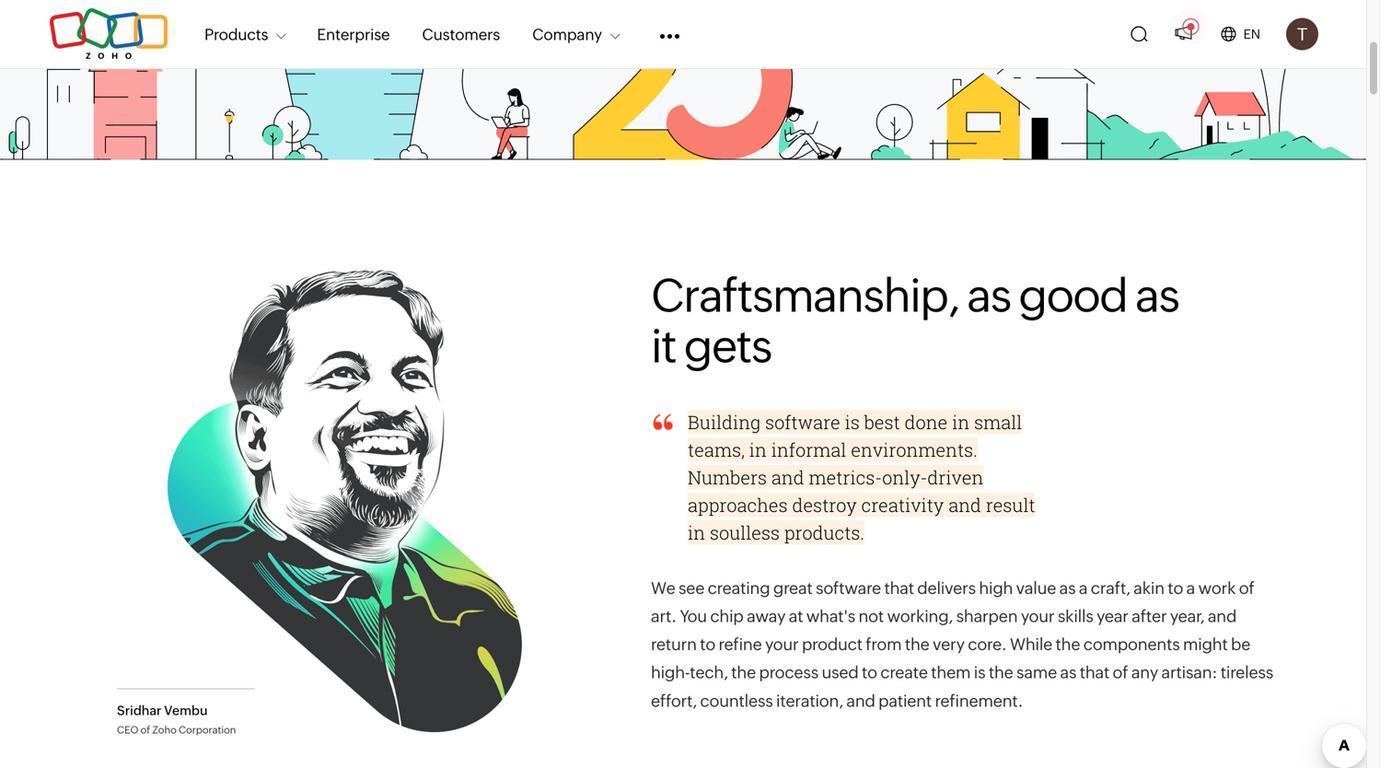 Task type: describe. For each thing, give the bounding box(es) containing it.
product
[[802, 635, 863, 654]]

the down skills
[[1056, 635, 1081, 654]]

while
[[1010, 635, 1053, 654]]

return
[[651, 635, 697, 654]]

process
[[760, 664, 819, 682]]

gets
[[684, 320, 772, 373]]

1 vertical spatial to
[[700, 635, 716, 654]]

might
[[1184, 635, 1229, 654]]

tireless
[[1221, 664, 1274, 682]]

result
[[986, 493, 1036, 517]]

only-
[[883, 465, 928, 490]]

after
[[1132, 607, 1168, 626]]

we
[[651, 579, 676, 598]]

from
[[866, 635, 902, 654]]

the down the core.
[[989, 664, 1014, 682]]

company
[[533, 25, 602, 43]]

chip
[[711, 607, 744, 626]]

very
[[933, 635, 965, 654]]

craftsmanship,
[[651, 269, 960, 322]]

as right same
[[1061, 664, 1077, 682]]

away
[[747, 607, 786, 626]]

core.
[[968, 635, 1007, 654]]

corporation
[[179, 725, 236, 736]]

done
[[905, 410, 948, 434]]

working,
[[888, 607, 954, 626]]

of inside sridhar vembu ceo of zoho corporation
[[141, 725, 150, 736]]

2 vertical spatial in
[[688, 520, 706, 545]]

good
[[1019, 269, 1128, 322]]

sharpen
[[957, 607, 1018, 626]]

creativity
[[862, 493, 945, 517]]

metrics-
[[809, 465, 883, 490]]

driven
[[928, 465, 984, 490]]

create
[[881, 664, 928, 682]]

enterprise
[[317, 25, 390, 43]]

tech,
[[690, 664, 729, 682]]

skills
[[1058, 607, 1094, 626]]

en
[[1244, 27, 1261, 41]]

iteration,
[[777, 692, 844, 711]]

and down used
[[847, 692, 876, 711]]

craftsmanship, as good as it gets
[[651, 269, 1180, 373]]

patient
[[879, 692, 932, 711]]

as right good
[[1136, 269, 1180, 322]]

building software is best done in small teams, in informal environments. numbers and metrics-only-driven approaches destroy creativity and result in soulless products.
[[688, 410, 1036, 545]]

0 vertical spatial in
[[953, 410, 970, 434]]

destroy
[[793, 493, 857, 517]]

terry turtle image
[[1287, 18, 1319, 50]]

art.
[[651, 607, 677, 626]]

work
[[1199, 579, 1237, 598]]

great
[[774, 579, 813, 598]]

be
[[1232, 635, 1251, 654]]

software inside the we see creating great software that delivers high value as a craft, akin to a work of art. you chip away at what's not working, sharpen your skills year after year, and return to refine your product from the very core. while the components might be high-tech, the process used to create them is the same as that of any artisan: tireless effort, countless iteration, and patient refinement.
[[816, 579, 882, 598]]

2 horizontal spatial of
[[1240, 579, 1255, 598]]

sridhar
[[117, 704, 162, 718]]

components
[[1084, 635, 1181, 654]]

customers link
[[422, 14, 500, 54]]

enterprise link
[[317, 14, 390, 54]]

numbers
[[688, 465, 767, 490]]

is inside building software is best done in small teams, in informal environments. numbers and metrics-only-driven approaches destroy creativity and result in soulless products.
[[845, 410, 860, 434]]

informal
[[772, 438, 847, 462]]

software inside building software is best done in small teams, in informal environments. numbers and metrics-only-driven approaches destroy creativity and result in soulless products.
[[766, 410, 841, 434]]

the down refine
[[732, 664, 756, 682]]

refine
[[719, 635, 762, 654]]

effort,
[[651, 692, 697, 711]]

year
[[1097, 607, 1129, 626]]

best
[[865, 410, 901, 434]]

soulless
[[710, 520, 780, 545]]



Task type: locate. For each thing, give the bounding box(es) containing it.
your down value
[[1021, 607, 1055, 626]]

in right done
[[953, 410, 970, 434]]

refinement.
[[936, 692, 1024, 711]]

and down work
[[1209, 607, 1237, 626]]

your
[[1021, 607, 1055, 626], [766, 635, 799, 654]]

sridhar vembu ceo of zoho corporation
[[117, 704, 236, 736]]

value
[[1017, 579, 1057, 598]]

is
[[845, 410, 860, 434], [974, 664, 986, 682]]

is inside the we see creating great software that delivers high value as a craft, akin to a work of art. you chip away at what's not working, sharpen your skills year after year, and return to refine your product from the very core. while the components might be high-tech, the process used to create them is the same as that of any artisan: tireless effort, countless iteration, and patient refinement.
[[974, 664, 986, 682]]

you
[[680, 607, 707, 626]]

1 vertical spatial software
[[816, 579, 882, 598]]

0 horizontal spatial of
[[141, 725, 150, 736]]

1 vertical spatial your
[[766, 635, 799, 654]]

to up tech,
[[700, 635, 716, 654]]

2 a from the left
[[1187, 579, 1196, 598]]

to right akin on the right of the page
[[1168, 579, 1184, 598]]

as
[[968, 269, 1011, 322], [1136, 269, 1180, 322], [1060, 579, 1076, 598], [1061, 664, 1077, 682]]

2 vertical spatial to
[[862, 664, 878, 682]]

1 a from the left
[[1080, 579, 1088, 598]]

that down the "components" at the bottom of the page
[[1080, 664, 1110, 682]]

the
[[905, 635, 930, 654], [1056, 635, 1081, 654], [732, 664, 756, 682], [989, 664, 1014, 682]]

and
[[772, 465, 805, 490], [949, 493, 982, 517], [1209, 607, 1237, 626], [847, 692, 876, 711]]

of
[[1240, 579, 1255, 598], [1113, 664, 1129, 682], [141, 725, 150, 736]]

small
[[975, 410, 1023, 434]]

1 horizontal spatial in
[[750, 438, 767, 462]]

0 vertical spatial of
[[1240, 579, 1255, 598]]

to
[[1168, 579, 1184, 598], [700, 635, 716, 654], [862, 664, 878, 682]]

1 vertical spatial that
[[1080, 664, 1110, 682]]

in left soulless
[[688, 520, 706, 545]]

zoho
[[152, 725, 177, 736]]

year,
[[1171, 607, 1205, 626]]

and down informal
[[772, 465, 805, 490]]

building
[[688, 410, 761, 434]]

0 vertical spatial your
[[1021, 607, 1055, 626]]

them
[[932, 664, 971, 682]]

vembu
[[164, 704, 208, 718]]

a left craft, at right
[[1080, 579, 1088, 598]]

of left any
[[1113, 664, 1129, 682]]

any
[[1132, 664, 1159, 682]]

we see creating great software that delivers high value as a craft, akin to a work of art. you chip away at what's not working, sharpen your skills year after year, and return to refine your product from the very core. while the components might be high-tech, the process used to create them is the same as that of any artisan: tireless effort, countless iteration, and patient refinement.
[[651, 579, 1274, 711]]

of right ceo
[[141, 725, 150, 736]]

to right used
[[862, 664, 878, 682]]

of right work
[[1240, 579, 1255, 598]]

0 horizontal spatial that
[[885, 579, 915, 598]]

and down driven
[[949, 493, 982, 517]]

high-
[[651, 664, 690, 682]]

1 horizontal spatial is
[[974, 664, 986, 682]]

products
[[205, 25, 268, 43]]

0 horizontal spatial is
[[845, 410, 860, 434]]

0 horizontal spatial to
[[700, 635, 716, 654]]

delivers
[[918, 579, 976, 598]]

the down working, on the right of page
[[905, 635, 930, 654]]

is up refinement.
[[974, 664, 986, 682]]

0 horizontal spatial a
[[1080, 579, 1088, 598]]

used
[[822, 664, 859, 682]]

craft,
[[1091, 579, 1131, 598]]

that
[[885, 579, 915, 598], [1080, 664, 1110, 682]]

1 horizontal spatial a
[[1187, 579, 1196, 598]]

in
[[953, 410, 970, 434], [750, 438, 767, 462], [688, 520, 706, 545]]

2 vertical spatial of
[[141, 725, 150, 736]]

as up skills
[[1060, 579, 1076, 598]]

1 horizontal spatial that
[[1080, 664, 1110, 682]]

0 horizontal spatial in
[[688, 520, 706, 545]]

same
[[1017, 664, 1058, 682]]

at
[[789, 607, 804, 626]]

software
[[766, 410, 841, 434], [816, 579, 882, 598]]

teams,
[[688, 438, 745, 462]]

approaches
[[688, 493, 788, 517]]

not
[[859, 607, 884, 626]]

2 horizontal spatial in
[[953, 410, 970, 434]]

2 horizontal spatial to
[[1168, 579, 1184, 598]]

0 horizontal spatial your
[[766, 635, 799, 654]]

0 vertical spatial software
[[766, 410, 841, 434]]

as left good
[[968, 269, 1011, 322]]

your up process
[[766, 635, 799, 654]]

0 vertical spatial that
[[885, 579, 915, 598]]

products.
[[785, 520, 865, 545]]

a
[[1080, 579, 1088, 598], [1187, 579, 1196, 598]]

countless
[[701, 692, 773, 711]]

see
[[679, 579, 705, 598]]

it
[[651, 320, 676, 373]]

1 vertical spatial of
[[1113, 664, 1129, 682]]

0 vertical spatial is
[[845, 410, 860, 434]]

akin
[[1134, 579, 1165, 598]]

environments.
[[851, 438, 978, 462]]

is left best
[[845, 410, 860, 434]]

creating
[[708, 579, 771, 598]]

that up working, on the right of page
[[885, 579, 915, 598]]

ceo
[[117, 725, 139, 736]]

what's
[[807, 607, 856, 626]]

1 horizontal spatial your
[[1021, 607, 1055, 626]]

software up informal
[[766, 410, 841, 434]]

in up numbers on the bottom of page
[[750, 438, 767, 462]]

customers
[[422, 25, 500, 43]]

1 vertical spatial in
[[750, 438, 767, 462]]

1 vertical spatial is
[[974, 664, 986, 682]]

artisan:
[[1162, 664, 1218, 682]]

1 horizontal spatial to
[[862, 664, 878, 682]]

a left work
[[1187, 579, 1196, 598]]

0 vertical spatial to
[[1168, 579, 1184, 598]]

software up what's
[[816, 579, 882, 598]]

1 horizontal spatial of
[[1113, 664, 1129, 682]]

high
[[980, 579, 1014, 598]]



Task type: vqa. For each thing, say whether or not it's contained in the screenshot.
Automation to the middle
no



